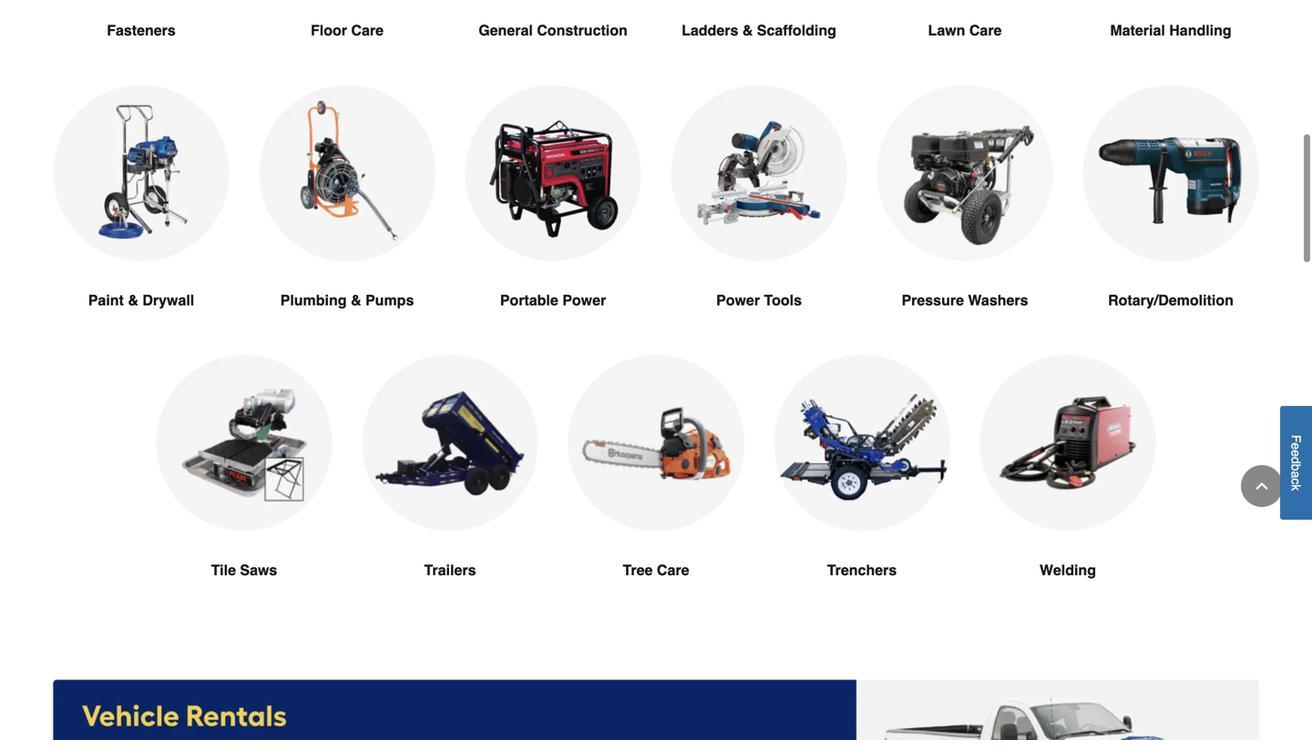 Task type: describe. For each thing, give the bounding box(es) containing it.
paint
[[88, 292, 124, 309]]

portable
[[500, 292, 558, 309]]

pressure
[[902, 292, 964, 309]]

portable power link
[[465, 85, 641, 355]]

tools
[[764, 292, 802, 309]]

pressure washers link
[[877, 85, 1053, 355]]

a century wire feed welder. image
[[980, 355, 1156, 532]]

an s t k trencher on a trailer. image
[[774, 355, 950, 532]]

general construction
[[479, 22, 628, 39]]

pressure washers
[[902, 292, 1028, 309]]

portable power
[[500, 292, 606, 309]]

tree care link
[[568, 355, 744, 626]]

paint & drywall
[[88, 292, 194, 309]]

welding
[[1040, 562, 1096, 579]]

ladders
[[682, 22, 738, 39]]

& for paint
[[128, 292, 138, 309]]

a mini rooter x p drain cleaner. image
[[259, 85, 436, 262]]

a dump-bed trailer with the bed raised. image
[[362, 355, 539, 532]]

scroll to top element
[[1241, 466, 1283, 508]]

fasteners
[[107, 22, 176, 39]]

2 power from the left
[[716, 292, 760, 309]]

drywall
[[142, 292, 194, 309]]

lawn care link
[[877, 0, 1053, 85]]

a
[[1289, 471, 1303, 478]]

trenchers
[[827, 562, 897, 579]]

general construction link
[[465, 0, 641, 85]]

& for ladders
[[742, 22, 753, 39]]

a portable pressure washer. image
[[877, 85, 1053, 261]]

tree care
[[623, 562, 689, 579]]

paint & drywall link
[[53, 85, 230, 355]]



Task type: locate. For each thing, give the bounding box(es) containing it.
trailers link
[[362, 355, 539, 626]]

an airless paint sprayer. image
[[53, 85, 230, 261]]

power
[[562, 292, 606, 309], [716, 292, 760, 309]]

0 horizontal spatial care
[[351, 22, 384, 39]]

pumps
[[365, 292, 414, 309]]

& for plumbing
[[351, 292, 361, 309]]

material handling
[[1110, 22, 1232, 39]]

1 horizontal spatial care
[[657, 562, 689, 579]]

care
[[351, 22, 384, 39], [969, 22, 1002, 39], [657, 562, 689, 579]]

0 horizontal spatial power
[[562, 292, 606, 309]]

a bosch rotary hammer. image
[[1083, 85, 1259, 262]]

trailers
[[424, 562, 476, 579]]

construction
[[537, 22, 628, 39]]

& inside ladders & scaffolding link
[[742, 22, 753, 39]]

f e e d b a c k button
[[1280, 406, 1312, 520]]

a honda portable generator. image
[[465, 85, 641, 261]]

material handling link
[[1083, 0, 1259, 85]]

lawn
[[928, 22, 965, 39]]

lawn care
[[928, 22, 1002, 39]]

0 horizontal spatial &
[[128, 292, 138, 309]]

care right lawn
[[969, 22, 1002, 39]]

2 horizontal spatial care
[[969, 22, 1002, 39]]

material
[[1110, 22, 1165, 39]]

power tools
[[716, 292, 802, 309]]

care right tree
[[657, 562, 689, 579]]

general
[[479, 22, 533, 39]]

welding link
[[980, 355, 1156, 626]]

2 horizontal spatial &
[[742, 22, 753, 39]]

1 horizontal spatial power
[[716, 292, 760, 309]]

rotary/demolition
[[1108, 292, 1234, 309]]

power left tools
[[716, 292, 760, 309]]

floor
[[311, 22, 347, 39]]

tile
[[211, 562, 236, 579]]

a husqvarna chainsaw. image
[[568, 355, 744, 533]]

&
[[742, 22, 753, 39], [128, 292, 138, 309], [351, 292, 361, 309]]

care for lawn care
[[969, 22, 1002, 39]]

care for tree care
[[657, 562, 689, 579]]

f e e d b a c k
[[1289, 435, 1303, 491]]

k
[[1289, 485, 1303, 491]]

b
[[1289, 464, 1303, 471]]

care right floor at the left of page
[[351, 22, 384, 39]]

a pearl tile saw with a stand. image
[[156, 355, 333, 532]]

ladders & scaffolding
[[682, 22, 836, 39]]

f
[[1289, 435, 1303, 443]]

care for floor care
[[351, 22, 384, 39]]

d
[[1289, 457, 1303, 464]]

& inside plumbing & pumps link
[[351, 292, 361, 309]]

plumbing
[[280, 292, 347, 309]]

ladders & scaffolding link
[[671, 0, 847, 85]]

scaffolding
[[757, 22, 836, 39]]

floor care link
[[259, 0, 436, 85]]

& inside 'paint & drywall' link
[[128, 292, 138, 309]]

e
[[1289, 443, 1303, 450], [1289, 450, 1303, 457]]

tile saws link
[[156, 355, 333, 626]]

power right portable
[[562, 292, 606, 309]]

chevron up image
[[1253, 477, 1271, 496]]

fasteners link
[[53, 0, 230, 85]]

plumbing & pumps
[[280, 292, 414, 309]]

plumbing & pumps link
[[259, 85, 436, 355]]

tree
[[623, 562, 653, 579]]

1 e from the top
[[1289, 443, 1303, 450]]

rotary/demolition link
[[1083, 85, 1259, 355]]

2 e from the top
[[1289, 450, 1303, 457]]

c
[[1289, 478, 1303, 485]]

& right ladders
[[742, 22, 753, 39]]

e up b
[[1289, 450, 1303, 457]]

1 power from the left
[[562, 292, 606, 309]]

a bosch miter saw. image
[[671, 85, 847, 261]]

e up d
[[1289, 443, 1303, 450]]

truck rentals are on a first-come, first-served basis. please visit your local lowe's for details. image
[[53, 680, 1259, 741]]

& right paint
[[128, 292, 138, 309]]

trenchers link
[[774, 355, 950, 626]]

care inside 'link'
[[351, 22, 384, 39]]

1 horizontal spatial &
[[351, 292, 361, 309]]

handling
[[1169, 22, 1232, 39]]

power tools link
[[671, 85, 847, 355]]

floor care
[[311, 22, 384, 39]]

washers
[[968, 292, 1028, 309]]

saws
[[240, 562, 277, 579]]

tile saws
[[211, 562, 277, 579]]

& left pumps
[[351, 292, 361, 309]]



Task type: vqa. For each thing, say whether or not it's contained in the screenshot.
a century wire feed welder. image
yes



